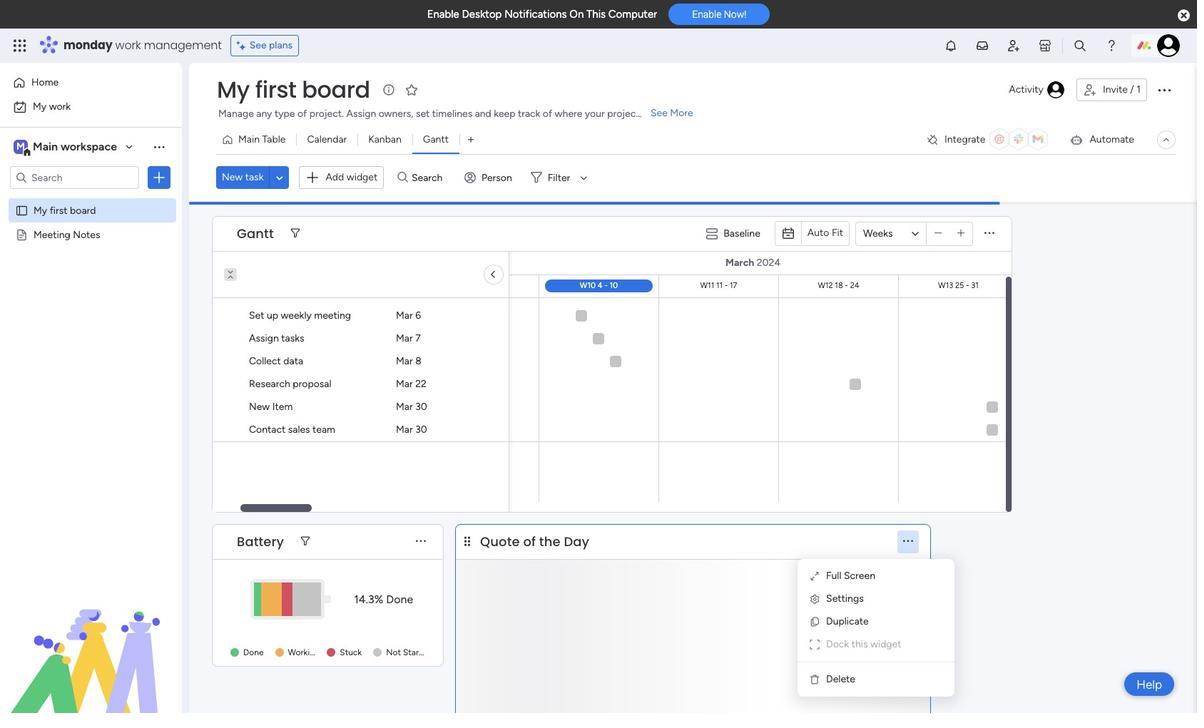 Task type: locate. For each thing, give the bounding box(es) containing it.
0 horizontal spatial 2024
[[249, 257, 273, 269]]

of right type
[[298, 108, 307, 120]]

of left the
[[523, 533, 536, 551]]

my first board up meeting notes
[[34, 204, 96, 216]]

0 vertical spatial 30
[[416, 401, 427, 413]]

set
[[416, 108, 430, 120]]

activity
[[1009, 84, 1044, 96]]

1 vertical spatial more dots image
[[416, 537, 426, 547]]

see plans button
[[230, 35, 299, 56]]

lottie animation element
[[0, 570, 182, 714]]

main table
[[238, 133, 286, 146]]

1 horizontal spatial see
[[651, 107, 668, 119]]

v2 minus image
[[935, 228, 942, 239]]

invite members image
[[1007, 39, 1021, 53]]

on
[[570, 8, 584, 21]]

gantt for gantt button
[[423, 133, 449, 146]]

angle down image
[[276, 173, 283, 183]]

quote of the day
[[480, 533, 590, 551]]

work inside my work option
[[49, 101, 71, 113]]

1 2024 from the left
[[249, 257, 273, 269]]

mar for set up weekly meeting
[[396, 310, 413, 322]]

1 vertical spatial see
[[651, 107, 668, 119]]

2 18 from the left
[[835, 281, 843, 290]]

5 mar from the top
[[396, 401, 413, 413]]

gantt down manage any type of project. assign owners, set timelines and keep track of where your project stands.
[[423, 133, 449, 146]]

4 mar from the top
[[396, 378, 413, 390]]

1 vertical spatial done
[[243, 648, 264, 658]]

3 - from the left
[[605, 281, 608, 290]]

public board image for my first board
[[15, 203, 29, 217]]

2024
[[249, 257, 273, 269], [757, 257, 781, 269]]

widget right add
[[347, 171, 378, 183]]

0 horizontal spatial more dots image
[[416, 537, 426, 547]]

2024 right the march
[[757, 257, 781, 269]]

0 horizontal spatial first
[[50, 204, 68, 216]]

first inside list box
[[50, 204, 68, 216]]

0 vertical spatial work
[[115, 37, 141, 54]]

1 vertical spatial new
[[249, 401, 270, 413]]

dapulse drag handle 3 image
[[465, 537, 470, 547]]

1 horizontal spatial 18
[[835, 281, 843, 290]]

data
[[284, 355, 303, 368]]

0 horizontal spatial 18
[[250, 281, 258, 290]]

board up project.
[[302, 74, 370, 106]]

workspace image
[[14, 139, 28, 155]]

new item
[[249, 401, 293, 413]]

18
[[250, 281, 258, 290], [835, 281, 843, 290]]

2 - from the left
[[494, 281, 498, 290]]

1 horizontal spatial board
[[302, 74, 370, 106]]

0 vertical spatial my first board
[[217, 74, 370, 106]]

Search field
[[408, 168, 451, 188]]

activity button
[[1004, 79, 1071, 101]]

1 horizontal spatial enable
[[692, 9, 722, 20]]

more dots image
[[904, 537, 914, 547]]

0 horizontal spatial board
[[70, 204, 96, 216]]

and
[[475, 108, 492, 120]]

1 vertical spatial 30
[[416, 424, 427, 436]]

3
[[500, 281, 504, 290]]

menu
[[798, 560, 955, 697]]

project
[[608, 108, 640, 120]]

of right track
[[543, 108, 553, 120]]

add widget
[[326, 171, 378, 183]]

1 mar 30 from the top
[[396, 401, 427, 413]]

see inside button
[[250, 39, 267, 51]]

1 horizontal spatial work
[[115, 37, 141, 54]]

1 horizontal spatial 2024
[[757, 257, 781, 269]]

manage
[[218, 108, 254, 120]]

my
[[217, 74, 250, 106], [33, 101, 47, 113], [34, 204, 47, 216]]

w11   11 - 17
[[701, 281, 738, 290]]

computer
[[609, 8, 657, 21]]

0 horizontal spatial done
[[243, 648, 264, 658]]

0 horizontal spatial enable
[[427, 8, 460, 21]]

5 - from the left
[[845, 281, 849, 290]]

meeting notes
[[34, 228, 100, 241]]

see for see more
[[651, 107, 668, 119]]

invite / 1
[[1103, 84, 1141, 96]]

gantt inside field
[[237, 224, 274, 242]]

1 horizontal spatial gantt
[[423, 133, 449, 146]]

calendar button
[[297, 128, 358, 151]]

- for w10   4 - 10
[[605, 281, 608, 290]]

gantt inside button
[[423, 133, 449, 146]]

w7
[[221, 281, 233, 290]]

2 2024 from the left
[[757, 257, 781, 269]]

new for new item
[[249, 401, 270, 413]]

10
[[610, 281, 618, 290]]

1 30 from the top
[[416, 401, 427, 413]]

research
[[249, 378, 290, 390]]

3 mar from the top
[[396, 355, 413, 368]]

integrate
[[945, 133, 986, 146]]

option
[[0, 197, 182, 200]]

1 horizontal spatial assign
[[346, 108, 376, 120]]

0 horizontal spatial work
[[49, 101, 71, 113]]

6 - from the left
[[966, 281, 970, 290]]

fit
[[832, 227, 844, 239]]

1 vertical spatial widget
[[871, 639, 902, 651]]

2024 down gantt field at the top of the page
[[249, 257, 273, 269]]

automate button
[[1064, 128, 1141, 151]]

list box containing my first board
[[0, 195, 182, 439]]

mar 6
[[396, 310, 421, 322]]

notifications image
[[944, 39, 959, 53]]

new left item
[[249, 401, 270, 413]]

person
[[482, 172, 512, 184]]

6 mar from the top
[[396, 424, 413, 436]]

2 30 from the top
[[416, 424, 427, 436]]

where
[[555, 108, 583, 120]]

enable for enable desktop notifications on this computer
[[427, 8, 460, 21]]

- for w7   12 - 18
[[244, 281, 248, 290]]

14.3%
[[354, 593, 384, 606]]

30
[[416, 401, 427, 413], [416, 424, 427, 436]]

v2 search image
[[398, 170, 408, 186]]

widget right this
[[871, 639, 902, 651]]

1 horizontal spatial widget
[[871, 639, 902, 651]]

options image
[[152, 171, 166, 185]]

add view image
[[468, 135, 474, 145]]

0 horizontal spatial gantt
[[237, 224, 274, 242]]

manage any type of project. assign owners, set timelines and keep track of where your project stands.
[[218, 108, 674, 120]]

Search in workspace field
[[30, 170, 119, 186]]

my up meeting
[[34, 204, 47, 216]]

0 horizontal spatial my first board
[[34, 204, 96, 216]]

new left task in the top left of the page
[[222, 171, 243, 184]]

calendar
[[307, 133, 347, 146]]

this
[[587, 8, 606, 21]]

0 horizontal spatial widget
[[347, 171, 378, 183]]

4 - from the left
[[725, 281, 728, 290]]

1 horizontal spatial new
[[249, 401, 270, 413]]

main inside main table button
[[238, 133, 260, 146]]

main content
[[0, 204, 1198, 714]]

automate
[[1090, 133, 1135, 146]]

assign right project.
[[346, 108, 376, 120]]

1 vertical spatial gantt
[[237, 224, 274, 242]]

1 vertical spatial mar 30
[[396, 424, 427, 436]]

menu containing full screen
[[798, 560, 955, 697]]

My first board field
[[213, 74, 374, 106]]

2024 for february 2024
[[249, 257, 273, 269]]

1 horizontal spatial first
[[255, 74, 297, 106]]

0 vertical spatial more dots image
[[985, 228, 995, 239]]

my down home
[[33, 101, 47, 113]]

see left plans at the left
[[250, 39, 267, 51]]

duplicate image
[[809, 617, 821, 628]]

done left working on the bottom
[[243, 648, 264, 658]]

- for w13   25 - 31
[[966, 281, 970, 290]]

1 vertical spatial work
[[49, 101, 71, 113]]

2 public board image from the top
[[15, 228, 29, 241]]

4
[[598, 281, 603, 290]]

work down home
[[49, 101, 71, 113]]

mar for research proposal
[[396, 378, 413, 390]]

Battery field
[[233, 533, 288, 551]]

25
[[956, 281, 965, 290]]

main inside workspace selection element
[[33, 140, 58, 153]]

more dots image
[[985, 228, 995, 239], [416, 537, 426, 547]]

2 mar 30 from the top
[[396, 424, 427, 436]]

0 vertical spatial public board image
[[15, 203, 29, 217]]

enable inside button
[[692, 9, 722, 20]]

more dots image right v2 plus "icon"
[[985, 228, 995, 239]]

workspace options image
[[152, 140, 166, 154]]

first up type
[[255, 74, 297, 106]]

set up weekly meeting
[[249, 310, 351, 322]]

18 right 12
[[250, 281, 258, 290]]

0 vertical spatial widget
[[347, 171, 378, 183]]

board
[[302, 74, 370, 106], [70, 204, 96, 216]]

- right 4
[[605, 281, 608, 290]]

my first board up type
[[217, 74, 370, 106]]

contact
[[249, 424, 286, 436]]

table
[[262, 133, 286, 146]]

w13   25 - 31
[[939, 281, 979, 290]]

public board image down workspace icon
[[15, 203, 29, 217]]

public board image left meeting
[[15, 228, 29, 241]]

0 vertical spatial mar 30
[[396, 401, 427, 413]]

0 horizontal spatial assign
[[249, 333, 279, 345]]

2 mar from the top
[[396, 333, 413, 345]]

new for new task
[[222, 171, 243, 184]]

1 vertical spatial my first board
[[34, 204, 96, 216]]

collect
[[249, 355, 281, 368]]

see plans
[[250, 39, 293, 51]]

gantt for gantt field at the top of the page
[[237, 224, 274, 242]]

plans
[[269, 39, 293, 51]]

main
[[238, 133, 260, 146], [33, 140, 58, 153]]

assign tasks
[[249, 333, 304, 345]]

my work
[[33, 101, 71, 113]]

enable left desktop
[[427, 8, 460, 21]]

settings
[[827, 593, 864, 605]]

main for main table
[[238, 133, 260, 146]]

v2 collapse up image
[[224, 273, 237, 283]]

done right 14.3%
[[386, 593, 413, 606]]

0 horizontal spatial new
[[222, 171, 243, 184]]

0 horizontal spatial of
[[298, 108, 307, 120]]

integrate button
[[921, 125, 1059, 155]]

0 vertical spatial new
[[222, 171, 243, 184]]

1 - from the left
[[244, 281, 248, 290]]

work right "monday"
[[115, 37, 141, 54]]

- right 12
[[244, 281, 248, 290]]

add widget button
[[299, 166, 384, 189]]

dapulse close image
[[1178, 9, 1191, 23]]

1 vertical spatial public board image
[[15, 228, 29, 241]]

more dots image left the dapulse drag handle 3 icon
[[416, 537, 426, 547]]

see
[[250, 39, 267, 51], [651, 107, 668, 119]]

gantt up february 2024
[[237, 224, 274, 242]]

- left 31
[[966, 281, 970, 290]]

stuck
[[340, 648, 362, 658]]

quote
[[480, 533, 520, 551]]

enable now! button
[[669, 4, 770, 25]]

1 public board image from the top
[[15, 203, 29, 217]]

30 for contact sales team
[[416, 424, 427, 436]]

meeting
[[34, 228, 70, 241]]

kendall parks image
[[1158, 34, 1181, 57]]

0 vertical spatial gantt
[[423, 133, 449, 146]]

0 horizontal spatial see
[[250, 39, 267, 51]]

see left more at the right of the page
[[651, 107, 668, 119]]

18 right w12
[[835, 281, 843, 290]]

- left the 24
[[845, 281, 849, 290]]

main left table
[[238, 133, 260, 146]]

1 horizontal spatial of
[[523, 533, 536, 551]]

invite / 1 button
[[1077, 79, 1148, 101]]

26
[[484, 281, 492, 290]]

list box
[[0, 195, 182, 439]]

public board image
[[15, 203, 29, 217], [15, 228, 29, 241]]

enable now!
[[692, 9, 747, 20]]

new inside button
[[222, 171, 243, 184]]

board up the notes
[[70, 204, 96, 216]]

- left 3
[[494, 281, 498, 290]]

1 vertical spatial first
[[50, 204, 68, 216]]

assign up collect
[[249, 333, 279, 345]]

work
[[115, 37, 141, 54], [49, 101, 71, 113]]

0 vertical spatial board
[[302, 74, 370, 106]]

0 vertical spatial assign
[[346, 108, 376, 120]]

more
[[670, 107, 694, 119]]

the
[[539, 533, 561, 551]]

enable
[[427, 8, 460, 21], [692, 9, 722, 20]]

1 mar from the top
[[396, 310, 413, 322]]

0 horizontal spatial main
[[33, 140, 58, 153]]

1 horizontal spatial more dots image
[[985, 228, 995, 239]]

mar
[[396, 310, 413, 322], [396, 333, 413, 345], [396, 355, 413, 368], [396, 378, 413, 390], [396, 401, 413, 413], [396, 424, 413, 436]]

- right 11
[[725, 281, 728, 290]]

enable left now!
[[692, 9, 722, 20]]

my work option
[[9, 96, 173, 118]]

kanban button
[[358, 128, 412, 151]]

main right workspace icon
[[33, 140, 58, 153]]

24
[[851, 281, 860, 290]]

1 vertical spatial assign
[[249, 333, 279, 345]]

collapse board header image
[[1161, 134, 1173, 146]]

1 horizontal spatial done
[[386, 593, 413, 606]]

1 horizontal spatial main
[[238, 133, 260, 146]]

tasks
[[281, 333, 304, 345]]

Quote of the Day field
[[477, 533, 593, 551]]

any
[[256, 108, 272, 120]]

first up meeting
[[50, 204, 68, 216]]

workspace selection element
[[14, 138, 119, 157]]

0 vertical spatial see
[[250, 39, 267, 51]]

w10   4 - 10
[[580, 281, 618, 290]]



Task type: describe. For each thing, give the bounding box(es) containing it.
2 horizontal spatial of
[[543, 108, 553, 120]]

stands.
[[642, 108, 674, 120]]

help
[[1137, 678, 1163, 692]]

w7   12 - 18
[[221, 281, 258, 290]]

desktop
[[462, 8, 502, 21]]

on
[[322, 648, 332, 658]]

0 vertical spatial first
[[255, 74, 297, 106]]

help image
[[1105, 39, 1119, 53]]

work for monday
[[115, 37, 141, 54]]

it
[[334, 648, 339, 658]]

of inside field
[[523, 533, 536, 551]]

home option
[[9, 71, 173, 94]]

march
[[726, 257, 755, 269]]

work for my
[[49, 101, 71, 113]]

home link
[[9, 71, 173, 94]]

Gantt field
[[233, 224, 277, 243]]

research proposal
[[249, 378, 332, 390]]

weeks
[[864, 227, 893, 239]]

add
[[326, 171, 344, 183]]

filter
[[548, 172, 570, 184]]

widget inside menu item
[[871, 639, 902, 651]]

add to favorites image
[[404, 82, 419, 97]]

workspace
[[61, 140, 117, 153]]

mar for new item
[[396, 401, 413, 413]]

settings image
[[809, 594, 821, 605]]

main content containing gantt
[[0, 204, 1198, 714]]

dock this widget image
[[809, 640, 821, 651]]

timelines
[[432, 108, 473, 120]]

v2 plus image
[[958, 228, 965, 239]]

your
[[585, 108, 605, 120]]

w12
[[818, 281, 833, 290]]

mar for collect data
[[396, 355, 413, 368]]

see more
[[651, 107, 694, 119]]

/
[[1131, 84, 1135, 96]]

person button
[[459, 166, 521, 189]]

arrow down image
[[575, 169, 593, 186]]

set
[[249, 310, 264, 322]]

full screen image
[[809, 571, 821, 582]]

0 vertical spatial done
[[386, 593, 413, 606]]

notifications
[[505, 8, 567, 21]]

30 for new item
[[416, 401, 427, 413]]

team
[[313, 424, 335, 436]]

8
[[416, 355, 422, 368]]

management
[[144, 37, 222, 54]]

w12   18 - 24
[[818, 281, 860, 290]]

my work link
[[9, 96, 173, 118]]

working
[[288, 648, 320, 658]]

31
[[972, 281, 979, 290]]

see more link
[[650, 106, 695, 121]]

11
[[717, 281, 723, 290]]

working on it
[[288, 648, 339, 658]]

delete image
[[809, 674, 821, 686]]

meeting
[[314, 310, 351, 322]]

dock this widget
[[827, 639, 902, 651]]

options image
[[1156, 81, 1173, 98]]

this
[[852, 639, 868, 651]]

select product image
[[13, 39, 27, 53]]

- for w12   18 - 24
[[845, 281, 849, 290]]

sales
[[288, 424, 310, 436]]

feb
[[469, 281, 482, 290]]

main for main workspace
[[33, 140, 58, 153]]

full
[[827, 570, 842, 582]]

search everything image
[[1073, 39, 1088, 53]]

my inside option
[[33, 101, 47, 113]]

angle right image
[[492, 268, 495, 281]]

gantt button
[[412, 128, 460, 151]]

- for w11   11 - 17
[[725, 281, 728, 290]]

not
[[386, 648, 401, 658]]

my up manage
[[217, 74, 250, 106]]

mar 30 for new item
[[396, 401, 427, 413]]

mar for assign tasks
[[396, 333, 413, 345]]

proposal
[[293, 378, 332, 390]]

public board image for meeting notes
[[15, 228, 29, 241]]

help button
[[1125, 673, 1175, 697]]

dock this widget menu item
[[809, 637, 944, 654]]

screen
[[844, 570, 876, 582]]

v2 collapse down image
[[224, 263, 237, 273]]

notes
[[73, 228, 100, 241]]

new task
[[222, 171, 264, 184]]

show board description image
[[380, 83, 397, 97]]

2024 for march 2024
[[757, 257, 781, 269]]

1 vertical spatial board
[[70, 204, 96, 216]]

march 2024
[[726, 257, 781, 269]]

w10
[[580, 281, 596, 290]]

delete
[[827, 674, 856, 686]]

1 horizontal spatial my first board
[[217, 74, 370, 106]]

widget inside popup button
[[347, 171, 378, 183]]

1 18 from the left
[[250, 281, 258, 290]]

invite
[[1103, 84, 1128, 96]]

auto
[[808, 227, 830, 239]]

item
[[272, 401, 293, 413]]

new task button
[[216, 166, 269, 189]]

dock
[[827, 639, 849, 651]]

task
[[245, 171, 264, 184]]

filter button
[[525, 166, 593, 189]]

baseline button
[[701, 222, 769, 245]]

6
[[416, 310, 421, 322]]

mar 22
[[396, 378, 427, 390]]

battery
[[237, 533, 284, 551]]

w11
[[701, 281, 715, 290]]

update feed image
[[976, 39, 990, 53]]

mar for contact sales team
[[396, 424, 413, 436]]

w9
[[455, 281, 467, 290]]

now!
[[724, 9, 747, 20]]

7
[[416, 333, 421, 345]]

kanban
[[368, 133, 402, 146]]

owners,
[[379, 108, 414, 120]]

mar 7
[[396, 333, 421, 345]]

mar 30 for contact sales team
[[396, 424, 427, 436]]

auto fit button
[[802, 222, 849, 245]]

w9   feb 26 - 3
[[455, 281, 504, 290]]

see for see plans
[[250, 39, 267, 51]]

monday marketplace image
[[1038, 39, 1053, 53]]

february
[[206, 257, 247, 269]]

lottie animation image
[[0, 570, 182, 714]]

enable for enable now!
[[692, 9, 722, 20]]

collect data
[[249, 355, 303, 368]]



Task type: vqa. For each thing, say whether or not it's contained in the screenshot.


